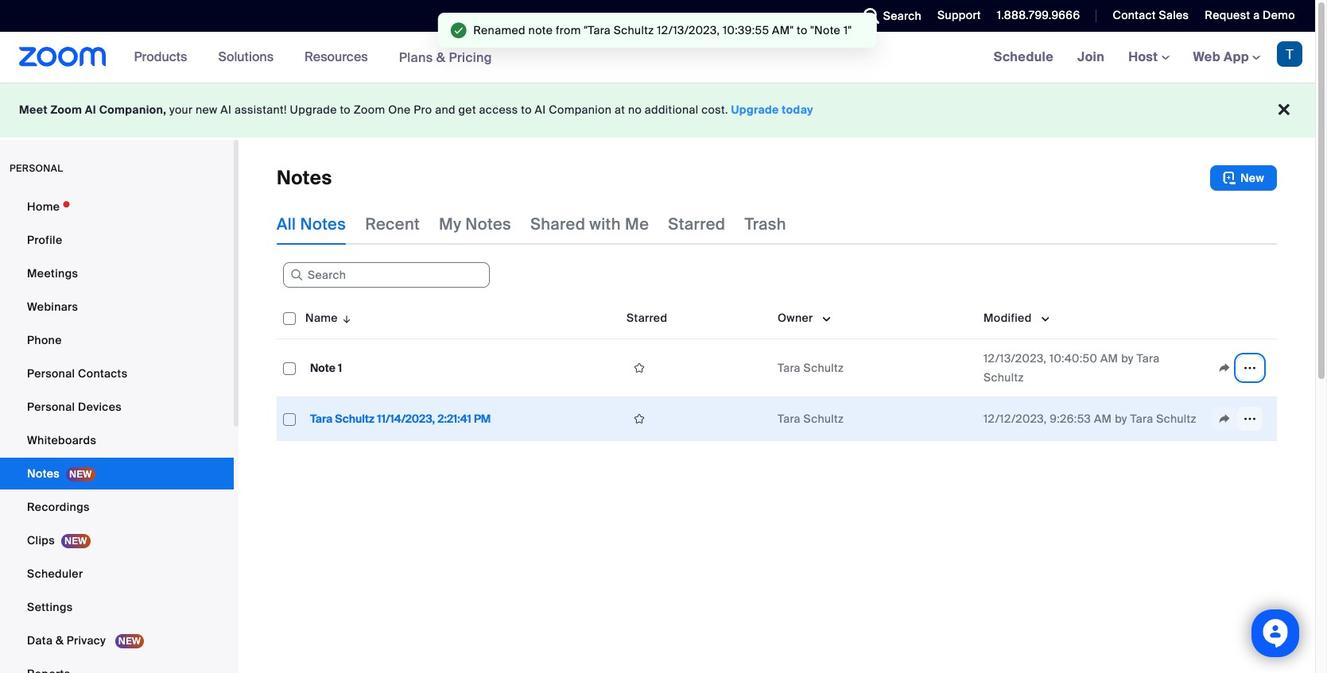 Task type: locate. For each thing, give the bounding box(es) containing it.
0 horizontal spatial upgrade
[[290, 103, 337, 117]]

0 horizontal spatial to
[[340, 103, 351, 117]]

1 vertical spatial 12/13/2023,
[[984, 352, 1047, 366]]

0 vertical spatial tara schultz
[[778, 361, 844, 375]]

am right 10:40:50
[[1101, 352, 1118, 366]]

1 vertical spatial starred
[[627, 311, 668, 325]]

2 horizontal spatial ai
[[535, 103, 546, 117]]

0 vertical spatial starred
[[668, 214, 726, 235]]

settings link
[[0, 592, 234, 623]]

1 personal from the top
[[27, 367, 75, 381]]

application containing name
[[277, 297, 1289, 453]]

plans & pricing link
[[399, 49, 492, 66], [399, 49, 492, 66]]

personal down 'phone'
[[27, 367, 75, 381]]

plans & pricing
[[399, 49, 492, 66]]

1 horizontal spatial upgrade
[[731, 103, 779, 117]]

join link
[[1066, 32, 1117, 83]]

zoom left one
[[354, 103, 385, 117]]

1 horizontal spatial ai
[[221, 103, 232, 117]]

2 tara schultz from the top
[[778, 412, 844, 426]]

web app
[[1193, 49, 1249, 65]]

note 1
[[310, 361, 342, 375]]

new button
[[1210, 165, 1277, 191]]

my
[[439, 214, 461, 235]]

demo
[[1263, 8, 1295, 22]]

& right the data in the bottom of the page
[[56, 634, 64, 648]]

1.888.799.9666 button
[[985, 0, 1084, 32], [997, 8, 1080, 22]]

am inside the 12/13/2023, 10:40:50 am by tara schultz
[[1101, 352, 1118, 366]]

join
[[1078, 49, 1105, 65]]

solutions
[[218, 49, 274, 65]]

1 horizontal spatial &
[[436, 49, 446, 66]]

recordings
[[27, 500, 90, 515]]

profile picture image
[[1277, 41, 1303, 67]]

personal devices
[[27, 400, 122, 414]]

am right 9:26:53
[[1094, 412, 1112, 426]]

1 horizontal spatial zoom
[[354, 103, 385, 117]]

search
[[883, 9, 922, 23]]

access
[[479, 103, 518, 117]]

0 horizontal spatial ai
[[85, 103, 96, 117]]

request a demo
[[1205, 8, 1295, 22]]

banner
[[0, 32, 1315, 84]]

new
[[196, 103, 218, 117]]

1 vertical spatial personal
[[27, 400, 75, 414]]

12/13/2023, left 10:39:55
[[657, 23, 720, 37]]

devices
[[78, 400, 122, 414]]

9:26:53
[[1050, 412, 1091, 426]]

1 horizontal spatial starred
[[668, 214, 726, 235]]

10:40:50
[[1050, 352, 1098, 366]]

upgrade down 'product information' navigation
[[290, 103, 337, 117]]

ai left companion
[[535, 103, 546, 117]]

personal up the whiteboards
[[27, 400, 75, 414]]

one
[[388, 103, 411, 117]]

personal devices link
[[0, 391, 234, 423]]

to right access
[[521, 103, 532, 117]]

2:21:41
[[438, 412, 471, 426]]

support link
[[926, 0, 985, 32], [938, 8, 981, 22]]

0 horizontal spatial 12/13/2023,
[[657, 23, 720, 37]]

notes
[[277, 165, 332, 190], [300, 214, 346, 235], [465, 214, 511, 235], [27, 467, 60, 481]]

2 horizontal spatial to
[[797, 23, 808, 37]]

a
[[1253, 8, 1260, 22]]

tara schultz 11/14/2023, 2:21:41 pm button
[[305, 409, 496, 429]]

am"
[[772, 23, 794, 37]]

tabs of all notes page tab list
[[277, 204, 786, 245]]

12/13/2023, down the modified
[[984, 352, 1047, 366]]

notes right all
[[300, 214, 346, 235]]

to
[[797, 23, 808, 37], [340, 103, 351, 117], [521, 103, 532, 117]]

0 horizontal spatial &
[[56, 634, 64, 648]]

application for 12/12/2023, 9:26:53 am by tara schultz
[[1212, 407, 1271, 431]]

1 tara schultz from the top
[[778, 361, 844, 375]]

zoom right meet
[[50, 103, 82, 117]]

by right 9:26:53
[[1115, 412, 1128, 426]]

ai right new
[[221, 103, 232, 117]]

starred right me
[[668, 214, 726, 235]]

request a demo link
[[1193, 0, 1315, 32], [1205, 8, 1295, 22]]

10:39:55
[[723, 23, 769, 37]]

more options for note 1 image
[[1237, 361, 1263, 375]]

privacy
[[67, 634, 106, 648]]

by
[[1121, 352, 1134, 366], [1115, 412, 1128, 426]]

1 ai from the left
[[85, 103, 96, 117]]

personal
[[10, 162, 63, 175]]

notes inside "personal menu" menu
[[27, 467, 60, 481]]

contact sales
[[1113, 8, 1189, 22]]

0 horizontal spatial zoom
[[50, 103, 82, 117]]

host
[[1129, 49, 1161, 65]]

whiteboards link
[[0, 425, 234, 456]]

meet zoom ai companion, footer
[[0, 83, 1315, 138]]

application
[[277, 297, 1289, 453], [1212, 356, 1271, 380], [1212, 407, 1271, 431]]

0 vertical spatial am
[[1101, 352, 1118, 366]]

no
[[628, 103, 642, 117]]

resources button
[[305, 32, 375, 83]]

1 vertical spatial am
[[1094, 412, 1112, 426]]

note 1 unstarred image
[[627, 361, 652, 375]]

1 vertical spatial by
[[1115, 412, 1128, 426]]

1 vertical spatial tara schultz
[[778, 412, 844, 426]]

tara inside tara schultz 11/14/2023, 2:21:41 pm button
[[310, 412, 333, 426]]

starred inside tabs of all notes page tab list
[[668, 214, 726, 235]]

to down resources dropdown button
[[340, 103, 351, 117]]

0 vertical spatial &
[[436, 49, 446, 66]]

starred up the note 1 unstarred icon
[[627, 311, 668, 325]]

products button
[[134, 32, 194, 83]]

meetings navigation
[[982, 32, 1315, 84]]

2 personal from the top
[[27, 400, 75, 414]]

support
[[938, 8, 981, 22]]

upgrade
[[290, 103, 337, 117], [731, 103, 779, 117]]

share image
[[1212, 361, 1237, 375]]

phone link
[[0, 324, 234, 356]]

upgrade right the cost.
[[731, 103, 779, 117]]

1 horizontal spatial 12/13/2023,
[[984, 352, 1047, 366]]

personal for personal contacts
[[27, 367, 75, 381]]

success image
[[451, 22, 467, 38]]

note
[[529, 23, 553, 37]]

contact sales link
[[1101, 0, 1193, 32], [1113, 8, 1189, 22]]

zoom
[[50, 103, 82, 117], [354, 103, 385, 117]]

tara schultz
[[778, 361, 844, 375], [778, 412, 844, 426]]

ai
[[85, 103, 96, 117], [221, 103, 232, 117], [535, 103, 546, 117]]

at
[[615, 103, 625, 117]]

tara
[[1137, 352, 1160, 366], [778, 361, 801, 375], [310, 412, 333, 426], [778, 412, 801, 426], [1130, 412, 1153, 426]]

by right 10:40:50
[[1121, 352, 1134, 366]]

webinars
[[27, 300, 78, 314]]

1 horizontal spatial to
[[521, 103, 532, 117]]

personal menu menu
[[0, 191, 234, 674]]

notes up "recordings" at the bottom left of page
[[27, 467, 60, 481]]

0 vertical spatial personal
[[27, 367, 75, 381]]

& for pricing
[[436, 49, 446, 66]]

schedule link
[[982, 32, 1066, 83]]

ai left companion,
[[85, 103, 96, 117]]

owner
[[778, 311, 813, 325]]

to right the am"
[[797, 23, 808, 37]]

home
[[27, 200, 60, 214]]

0 vertical spatial by
[[1121, 352, 1134, 366]]

12/13/2023,
[[657, 23, 720, 37], [984, 352, 1047, 366]]

& right plans
[[436, 49, 446, 66]]

& inside "personal menu" menu
[[56, 634, 64, 648]]

by inside the 12/13/2023, 10:40:50 am by tara schultz
[[1121, 352, 1134, 366]]

schultz
[[614, 23, 654, 37], [804, 361, 844, 375], [984, 371, 1024, 385], [335, 412, 375, 426], [804, 412, 844, 426], [1156, 412, 1197, 426]]

profile link
[[0, 224, 234, 256]]

schedule
[[994, 49, 1054, 65]]

schultz inside the 12/13/2023, 10:40:50 am by tara schultz
[[984, 371, 1024, 385]]

11/14/2023,
[[377, 412, 435, 426]]

& inside 'product information' navigation
[[436, 49, 446, 66]]

12/13/2023, 10:40:50 am by tara schultz
[[984, 352, 1160, 385]]

personal for personal devices
[[27, 400, 75, 414]]

"note
[[811, 23, 841, 37]]

meet
[[19, 103, 48, 117]]

1 vertical spatial &
[[56, 634, 64, 648]]



Task type: vqa. For each thing, say whether or not it's contained in the screenshot.
arrow down "icon"
yes



Task type: describe. For each thing, give the bounding box(es) containing it.
personal contacts
[[27, 367, 128, 381]]

web
[[1193, 49, 1221, 65]]

1"
[[844, 23, 852, 37]]

notes link
[[0, 458, 234, 490]]

scheduler link
[[0, 558, 234, 590]]

scheduler
[[27, 567, 83, 581]]

1 zoom from the left
[[50, 103, 82, 117]]

zoom logo image
[[19, 47, 106, 67]]

product information navigation
[[122, 32, 504, 84]]

upgrade today link
[[731, 103, 814, 117]]

app
[[1224, 49, 1249, 65]]

pro
[[414, 103, 432, 117]]

am for 10:40:50
[[1101, 352, 1118, 366]]

and
[[435, 103, 456, 117]]

2 upgrade from the left
[[731, 103, 779, 117]]

data & privacy
[[27, 634, 109, 648]]

notes up "all notes"
[[277, 165, 332, 190]]

cost.
[[702, 103, 728, 117]]

personal contacts link
[[0, 358, 234, 390]]

contacts
[[78, 367, 128, 381]]

2 zoom from the left
[[354, 103, 385, 117]]

note
[[310, 361, 336, 375]]

application for 12/13/2023, 10:40:50 am by tara schultz
[[1212, 356, 1271, 380]]

me
[[625, 214, 649, 235]]

additional
[[645, 103, 699, 117]]

Search text field
[[283, 262, 490, 288]]

all notes
[[277, 214, 346, 235]]

share image
[[1212, 412, 1237, 426]]

resources
[[305, 49, 368, 65]]

solutions button
[[218, 32, 281, 83]]

modified
[[984, 311, 1032, 325]]

pricing
[[449, 49, 492, 66]]

data
[[27, 634, 53, 648]]

today
[[782, 103, 814, 117]]

& for privacy
[[56, 634, 64, 648]]

search button
[[851, 0, 926, 32]]

12/13/2023, inside the 12/13/2023, 10:40:50 am by tara schultz
[[984, 352, 1047, 366]]

shared with me
[[530, 214, 649, 235]]

host button
[[1129, 49, 1169, 65]]

sales
[[1159, 8, 1189, 22]]

notes right my
[[465, 214, 511, 235]]

tara schultz 11/14/2023, 2:21:41 pm
[[310, 412, 491, 426]]

0 vertical spatial 12/13/2023,
[[657, 23, 720, 37]]

data & privacy link
[[0, 625, 234, 657]]

products
[[134, 49, 187, 65]]

your
[[169, 103, 193, 117]]

plans
[[399, 49, 433, 66]]

profile
[[27, 233, 62, 247]]

by for 10:40:50
[[1121, 352, 1134, 366]]

12/12/2023,
[[984, 412, 1047, 426]]

clips
[[27, 534, 55, 548]]

with
[[590, 214, 621, 235]]

pm
[[474, 412, 491, 426]]

clips link
[[0, 525, 234, 557]]

shared
[[530, 214, 586, 235]]

more options for tara schultz 11/14/2023, 2:21:41 pm image
[[1237, 412, 1263, 426]]

new
[[1241, 171, 1264, 185]]

note 1 button
[[305, 358, 347, 379]]

3 ai from the left
[[535, 103, 546, 117]]

tara inside the 12/13/2023, 10:40:50 am by tara schultz
[[1137, 352, 1160, 366]]

my notes
[[439, 214, 511, 235]]

recordings link
[[0, 491, 234, 523]]

am for 9:26:53
[[1094, 412, 1112, 426]]

schultz inside button
[[335, 412, 375, 426]]

renamed
[[473, 23, 526, 37]]

settings
[[27, 600, 73, 615]]

recent
[[365, 214, 420, 235]]

1.888.799.9666
[[997, 8, 1080, 22]]

whiteboards
[[27, 433, 96, 448]]

name
[[305, 311, 338, 325]]

arrow down image
[[338, 309, 353, 328]]

0 horizontal spatial starred
[[627, 311, 668, 325]]

companion,
[[99, 103, 166, 117]]

banner containing products
[[0, 32, 1315, 84]]

by for 9:26:53
[[1115, 412, 1128, 426]]

tara schultz for 12/12/2023,
[[778, 412, 844, 426]]

assistant!
[[235, 103, 287, 117]]

renamed note from "tara schultz 12/13/2023, 10:39:55 am" to "note 1"
[[473, 23, 852, 37]]

"tara
[[584, 23, 611, 37]]

1
[[338, 361, 342, 375]]

trash
[[745, 214, 786, 235]]

tara schultz for 12/13/2023,
[[778, 361, 844, 375]]

meetings
[[27, 266, 78, 281]]

companion
[[549, 103, 612, 117]]

2 ai from the left
[[221, 103, 232, 117]]

1 upgrade from the left
[[290, 103, 337, 117]]

home link
[[0, 191, 234, 223]]

tara schultz 11/14/2023, 2:21:41 pm unstarred image
[[627, 412, 652, 426]]

contact
[[1113, 8, 1156, 22]]



